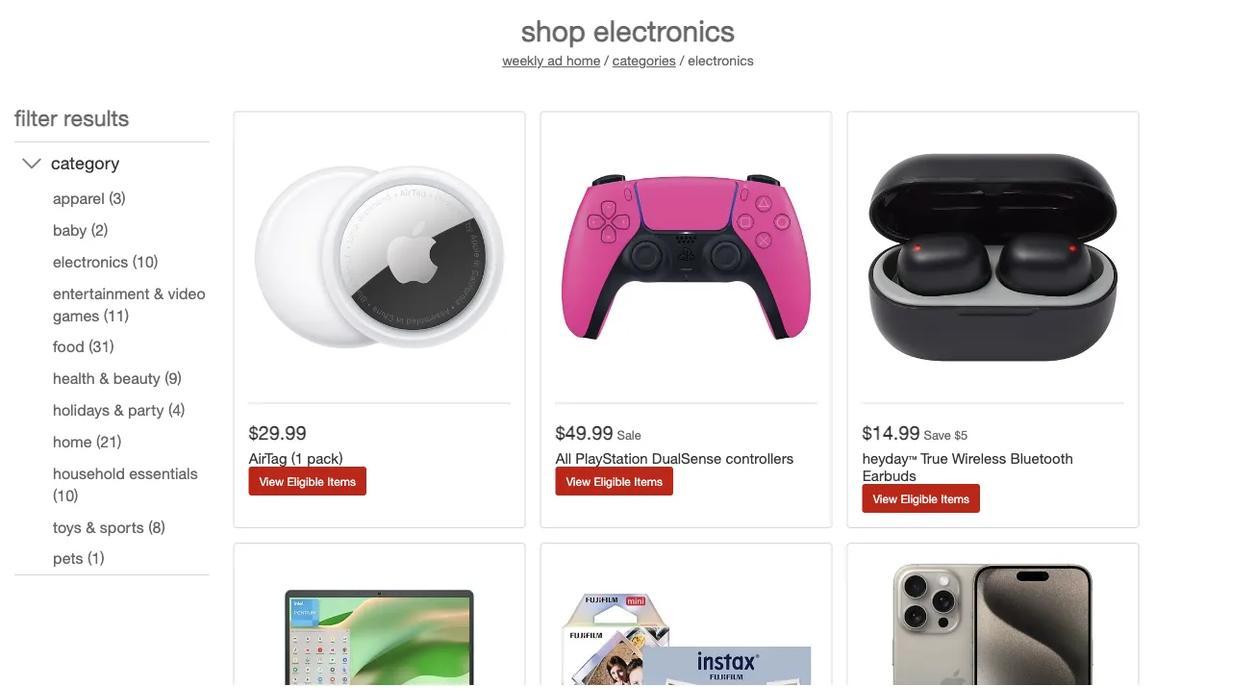 Task type: locate. For each thing, give the bounding box(es) containing it.
food (31)
[[53, 338, 114, 356]]

iphone® 15 pro image
[[863, 558, 1125, 686]]

household essentials (10)
[[53, 464, 198, 505]]

$14.99
[[863, 421, 921, 444]]

0 horizontal spatial view
[[260, 474, 284, 488]]

shop
[[522, 13, 586, 48]]

0 horizontal spatial (10)
[[53, 486, 78, 505]]

health
[[53, 369, 95, 388]]

(10) up entertainment & video games (11)
[[133, 252, 158, 271]]

all playstation dualsense controllers link
[[556, 449, 818, 467]]

& for health
[[99, 369, 109, 388]]

0 horizontal spatial items
[[328, 474, 356, 488]]

wireless
[[953, 449, 1007, 467]]

& left "party"
[[114, 401, 124, 420]]

all
[[556, 449, 572, 467]]

0 horizontal spatial home
[[53, 432, 92, 451]]

entertainment
[[53, 284, 150, 303]]

apparel (3)
[[53, 189, 126, 208]]

view down all
[[567, 474, 591, 488]]

eligible
[[287, 474, 324, 488], [594, 474, 631, 488], [901, 491, 938, 506]]

/ left categories
[[605, 52, 609, 69]]

& inside entertainment & video games (11)
[[154, 284, 164, 303]]

2 horizontal spatial view
[[874, 491, 898, 506]]

sale
[[617, 427, 642, 443]]

home down holidays
[[53, 432, 92, 451]]

earbuds
[[863, 466, 917, 484]]

/
[[605, 52, 609, 69], [680, 52, 685, 69]]

0 horizontal spatial /
[[605, 52, 609, 69]]

2 horizontal spatial eligible
[[901, 491, 938, 506]]

eligible inside $29.99 airtag (1 pack) view eligible items
[[287, 474, 324, 488]]

home inside shop electronics weekly ad home / categories / electronics
[[567, 52, 601, 69]]

electronics down (2)
[[53, 252, 128, 271]]

1 vertical spatial (10)
[[53, 486, 78, 505]]

1 horizontal spatial items
[[635, 474, 663, 488]]

baby
[[53, 221, 87, 239]]

categories
[[613, 52, 676, 69]]

& for entertainment
[[154, 284, 164, 303]]

$29.99
[[249, 421, 307, 444]]

0 horizontal spatial eligible
[[287, 474, 324, 488]]

$29.99 airtag (1 pack) view eligible items
[[249, 421, 356, 488]]

items down playstation
[[635, 474, 663, 488]]

0 vertical spatial (10)
[[133, 252, 158, 271]]

1 vertical spatial electronics
[[688, 52, 754, 69]]

(10) up toys
[[53, 486, 78, 505]]

hp 14" chromebook laptop image
[[249, 558, 511, 686]]

items down pack)
[[328, 474, 356, 488]]

chevron right image
[[22, 154, 41, 173]]

airtag (1 pack) link
[[249, 449, 511, 467]]

items down true
[[942, 491, 970, 506]]

household
[[53, 464, 125, 483]]

0 vertical spatial electronics
[[594, 13, 735, 48]]

view down earbuds
[[874, 491, 898, 506]]

filter results
[[14, 104, 129, 131]]

items
[[328, 474, 356, 488], [635, 474, 663, 488], [942, 491, 970, 506]]

categories link
[[613, 52, 676, 69]]

1 horizontal spatial view
[[567, 474, 591, 488]]

entertainment & video games (11)
[[53, 284, 206, 325]]

1 horizontal spatial eligible
[[594, 474, 631, 488]]

$49.99 sale all playstation dualsense controllers view eligible items
[[556, 421, 794, 488]]

eligible down (1
[[287, 474, 324, 488]]

1 horizontal spatial home
[[567, 52, 601, 69]]

/ right categories 'link'
[[680, 52, 685, 69]]

0 vertical spatial home
[[567, 52, 601, 69]]

electronics
[[594, 13, 735, 48], [688, 52, 754, 69], [53, 252, 128, 271]]

pets (1)
[[53, 549, 104, 568]]

electronics right categories 'link'
[[688, 52, 754, 69]]

heyday™
[[863, 449, 917, 467]]

beauty
[[113, 369, 161, 388]]

filter
[[14, 104, 57, 131]]

&
[[154, 284, 164, 303], [99, 369, 109, 388], [114, 401, 124, 420], [86, 518, 96, 536]]

(1
[[291, 449, 303, 467]]

true
[[921, 449, 949, 467]]

instax mini value pack film image
[[556, 558, 818, 686]]

view
[[260, 474, 284, 488], [567, 474, 591, 488], [874, 491, 898, 506]]

home
[[567, 52, 601, 69], [53, 432, 92, 451]]

& right health
[[99, 369, 109, 388]]

party
[[128, 401, 164, 420]]

controllers
[[726, 449, 794, 467]]

items inside $29.99 airtag (1 pack) view eligible items
[[328, 474, 356, 488]]

(10)
[[133, 252, 158, 271], [53, 486, 78, 505]]

food
[[53, 338, 84, 356]]

eligible down playstation
[[594, 474, 631, 488]]

electronics up categories 'link'
[[594, 13, 735, 48]]

& left video
[[154, 284, 164, 303]]

home right ad
[[567, 52, 601, 69]]

eligible down earbuds
[[901, 491, 938, 506]]

1 horizontal spatial (10)
[[133, 252, 158, 271]]

airtag
[[249, 449, 287, 467]]

games
[[53, 306, 99, 325]]

& right toys
[[86, 518, 96, 536]]

1 horizontal spatial /
[[680, 52, 685, 69]]

view down the airtag
[[260, 474, 284, 488]]

2 horizontal spatial items
[[942, 491, 970, 506]]

airtag (1 pack) image
[[249, 127, 511, 388]]

toys
[[53, 518, 82, 536]]

items inside $49.99 sale all playstation dualsense controllers view eligible items
[[635, 474, 663, 488]]

2 vertical spatial electronics
[[53, 252, 128, 271]]



Task type: describe. For each thing, give the bounding box(es) containing it.
(11)
[[104, 306, 129, 325]]

apparel
[[53, 189, 105, 208]]

category button
[[14, 142, 209, 183]]

shop electronics weekly ad home / categories / electronics
[[503, 13, 754, 69]]

toys & sports (8)
[[53, 518, 165, 536]]

1 / from the left
[[605, 52, 609, 69]]

essentials
[[129, 464, 198, 483]]

pack)
[[307, 449, 343, 467]]

2 / from the left
[[680, 52, 685, 69]]

(9)
[[165, 369, 182, 388]]

$49.99
[[556, 421, 614, 444]]

eligible inside $49.99 sale all playstation dualsense controllers view eligible items
[[594, 474, 631, 488]]

& for holidays
[[114, 401, 124, 420]]

(3)
[[109, 189, 126, 208]]

weekly
[[503, 52, 544, 69]]

$14.99 save $5 heyday™ true wireless bluetooth earbuds view eligible items
[[863, 421, 1074, 506]]

video
[[168, 284, 206, 303]]

(2)
[[91, 221, 108, 239]]

results
[[64, 104, 129, 131]]

save
[[924, 427, 952, 443]]

(4)
[[168, 401, 185, 420]]

(8)
[[148, 518, 165, 536]]

items inside '$14.99 save $5 heyday™ true wireless bluetooth earbuds view eligible items'
[[942, 491, 970, 506]]

holidays
[[53, 401, 110, 420]]

(21)
[[96, 432, 122, 451]]

all playstation dualsense controllers image
[[556, 127, 818, 388]]

eligible inside '$14.99 save $5 heyday™ true wireless bluetooth earbuds view eligible items'
[[901, 491, 938, 506]]

home (21)
[[53, 432, 122, 451]]

view inside $49.99 sale all playstation dualsense controllers view eligible items
[[567, 474, 591, 488]]

heyday™ true wireless bluetooth earbuds link
[[863, 449, 1125, 484]]

(31)
[[89, 338, 114, 356]]

holidays & party (4)
[[53, 401, 185, 420]]

ad
[[548, 52, 563, 69]]

bluetooth
[[1011, 449, 1074, 467]]

category
[[51, 152, 120, 173]]

baby (2)
[[53, 221, 108, 239]]

& for toys
[[86, 518, 96, 536]]

1 vertical spatial home
[[53, 432, 92, 451]]

(1)
[[88, 549, 104, 568]]

health & beauty (9)
[[53, 369, 182, 388]]

pets
[[53, 549, 83, 568]]

heyday™ true wireless bluetooth earbuds image
[[863, 127, 1125, 388]]

dualsense
[[652, 449, 722, 467]]

electronics (10)
[[53, 252, 158, 271]]

view inside $29.99 airtag (1 pack) view eligible items
[[260, 474, 284, 488]]

$5
[[955, 427, 968, 443]]

view inside '$14.99 save $5 heyday™ true wireless bluetooth earbuds view eligible items'
[[874, 491, 898, 506]]

playstation
[[576, 449, 648, 467]]

(10) inside household essentials (10)
[[53, 486, 78, 505]]

weekly ad home link
[[503, 52, 601, 69]]

sports
[[100, 518, 144, 536]]



